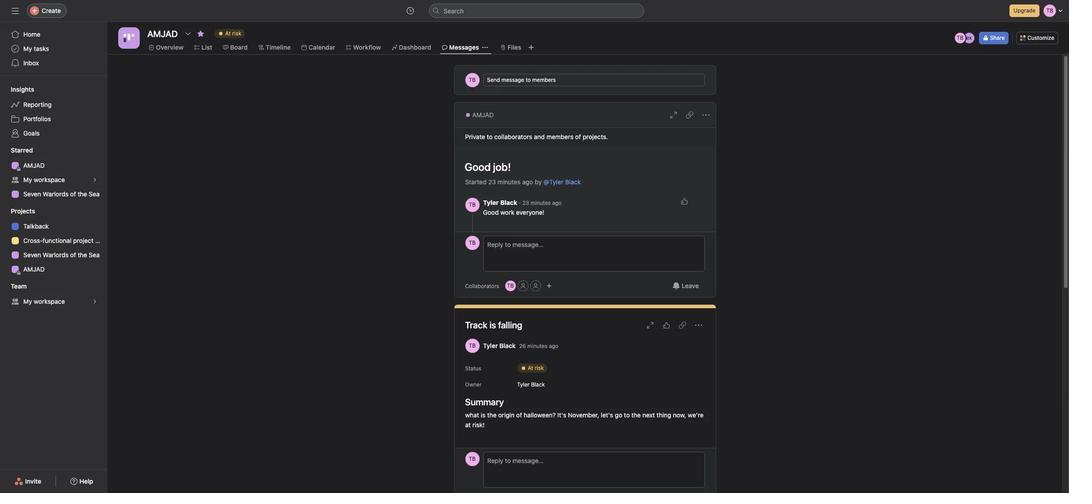 Task type: locate. For each thing, give the bounding box(es) containing it.
seven for talkback
[[23, 251, 41, 259]]

starred
[[11, 146, 33, 154]]

0 vertical spatial tyler black link
[[483, 199, 517, 206]]

1 vertical spatial tyler black link
[[483, 342, 516, 350]]

1 horizontal spatial risk
[[535, 365, 544, 372]]

ago left the by
[[522, 178, 533, 186]]

my workspace
[[23, 176, 65, 184], [23, 298, 65, 305]]

0 vertical spatial sea
[[89, 190, 100, 198]]

create button
[[27, 4, 67, 18]]

show options image
[[185, 30, 192, 37]]

seven warlords of the sea up talkback link at top left
[[23, 190, 100, 198]]

timeline link
[[258, 43, 291, 52]]

0 vertical spatial at risk
[[225, 30, 241, 37]]

the up talkback link at top left
[[78, 190, 87, 198]]

2 vertical spatial my
[[23, 298, 32, 305]]

seven inside 'projects' element
[[23, 251, 41, 259]]

at risk up board link
[[225, 30, 241, 37]]

tb up collaborators
[[469, 240, 476, 246]]

amjad link down goals link
[[5, 159, 102, 173]]

minutes inside tyler black 26 minutes ago
[[527, 343, 548, 350]]

sea inside 'projects' element
[[89, 251, 100, 259]]

more actions image down 'leave'
[[695, 322, 702, 329]]

1 vertical spatial more actions image
[[695, 322, 702, 329]]

2 vertical spatial amjad link
[[5, 262, 102, 277]]

2 workspace from the top
[[34, 298, 65, 305]]

black left 26
[[499, 342, 516, 350]]

seven inside the "starred" element
[[23, 190, 41, 198]]

seven warlords of the sea link up talkback link at top left
[[5, 187, 102, 202]]

my workspace inside teams element
[[23, 298, 65, 305]]

2 tyler black link from the top
[[483, 342, 516, 350]]

seven warlords of the sea link inside the "starred" element
[[5, 187, 102, 202]]

my workspace inside the "starred" element
[[23, 176, 65, 184]]

at up board link
[[225, 30, 231, 37]]

halloween?
[[524, 412, 556, 419]]

0 horizontal spatial at risk
[[225, 30, 241, 37]]

0 horizontal spatial risk
[[232, 30, 241, 37]]

the left next
[[632, 412, 641, 419]]

1 my workspace link from the top
[[5, 173, 102, 187]]

copy link image
[[686, 112, 693, 119], [679, 322, 686, 329]]

amjad inside 'projects' element
[[23, 266, 45, 273]]

of down cross-functional project plan
[[70, 251, 76, 259]]

2 seven from the top
[[23, 251, 41, 259]]

1 horizontal spatial at risk
[[528, 365, 544, 372]]

good work everyone!
[[483, 209, 545, 216]]

amjad for bottommost amjad link
[[23, 266, 45, 273]]

sea for amjad
[[89, 190, 100, 198]]

2 my workspace from the top
[[23, 298, 65, 305]]

1 my workspace from the top
[[23, 176, 65, 184]]

tb left send
[[469, 77, 476, 83]]

now,
[[673, 412, 686, 419]]

my inside teams element
[[23, 298, 32, 305]]

summary
[[465, 397, 504, 408]]

members
[[532, 77, 556, 83], [546, 133, 574, 141]]

home link
[[5, 27, 102, 42]]

files link
[[501, 43, 521, 52]]

my workspace for see details, my workspace icon
[[23, 298, 65, 305]]

minutes up "everyone!"
[[531, 200, 551, 206]]

good
[[483, 209, 499, 216]]

0 vertical spatial seven warlords of the sea link
[[5, 187, 102, 202]]

reporting link
[[5, 98, 102, 112]]

board
[[230, 43, 248, 51]]

0 vertical spatial workspace
[[34, 176, 65, 184]]

0 horizontal spatial 23
[[488, 178, 496, 186]]

track is falling link
[[465, 320, 522, 331]]

workspace inside teams element
[[34, 298, 65, 305]]

0 horizontal spatial 0 likes. click to like this task image
[[663, 322, 670, 329]]

ago down @tyler
[[552, 200, 562, 206]]

2 vertical spatial minutes
[[527, 343, 548, 350]]

23 right "started"
[[488, 178, 496, 186]]

at risk
[[225, 30, 241, 37], [528, 365, 544, 372]]

tb down at
[[469, 456, 476, 463]]

1 vertical spatial at risk
[[528, 365, 544, 372]]

team button
[[0, 282, 27, 291]]

seven warlords of the sea link down functional
[[5, 248, 102, 262]]

1 vertical spatial seven warlords of the sea
[[23, 251, 100, 259]]

tyler up good
[[483, 199, 499, 206]]

2 seven warlords of the sea from the top
[[23, 251, 100, 259]]

risk inside "dropdown button"
[[232, 30, 241, 37]]

1 vertical spatial my workspace link
[[5, 295, 102, 309]]

more actions image
[[702, 112, 709, 119], [695, 322, 702, 329]]

my workspace down team
[[23, 298, 65, 305]]

amjad up private
[[472, 111, 494, 119]]

team
[[11, 283, 27, 290]]

my workspace link inside teams element
[[5, 295, 102, 309]]

the
[[78, 190, 87, 198], [78, 251, 87, 259], [487, 412, 497, 419], [632, 412, 641, 419]]

amjad link
[[465, 110, 494, 120], [5, 159, 102, 173], [5, 262, 102, 277]]

seven warlords of the sea down cross-functional project plan
[[23, 251, 100, 259]]

members right message
[[532, 77, 556, 83]]

at risk inside "dropdown button"
[[225, 30, 241, 37]]

amjad inside the "starred" element
[[23, 162, 45, 169]]

inbox
[[23, 59, 39, 67]]

message
[[502, 77, 524, 83]]

projects
[[11, 207, 35, 215]]

1 horizontal spatial 0 likes. click to like this task image
[[681, 198, 688, 205]]

risk up tyler black
[[535, 365, 544, 372]]

sea down see details, my workspace image at top
[[89, 190, 100, 198]]

workflow link
[[346, 43, 381, 52]]

tyler up halloween?
[[517, 381, 530, 388]]

0 horizontal spatial is
[[481, 412, 486, 419]]

tyler black link down track is falling "link"
[[483, 342, 516, 350]]

at risk up tyler black
[[528, 365, 544, 372]]

amjad link up teams element
[[5, 262, 102, 277]]

to
[[526, 77, 531, 83], [487, 133, 493, 141], [624, 412, 630, 419]]

0 vertical spatial amjad
[[472, 111, 494, 119]]

1 vertical spatial workspace
[[34, 298, 65, 305]]

sea down plan
[[89, 251, 100, 259]]

0 vertical spatial my workspace
[[23, 176, 65, 184]]

insights button
[[0, 85, 34, 94]]

my left the tasks
[[23, 45, 32, 52]]

black up work
[[500, 199, 517, 206]]

1 vertical spatial risk
[[535, 365, 544, 372]]

see details, my workspace image
[[92, 299, 98, 305]]

tb left ex
[[957, 34, 964, 41]]

tyler black link up work
[[483, 199, 517, 206]]

2 seven warlords of the sea link from the top
[[5, 248, 102, 262]]

my workspace for see details, my workspace image at top
[[23, 176, 65, 184]]

my workspace link down starred on the top of the page
[[5, 173, 102, 187]]

2 warlords from the top
[[43, 251, 68, 259]]

2 vertical spatial ago
[[549, 343, 558, 350]]

full screen image
[[647, 322, 654, 329]]

0 vertical spatial 0 likes. click to like this task image
[[681, 198, 688, 205]]

amjad for middle amjad link
[[23, 162, 45, 169]]

0 vertical spatial seven warlords of the sea
[[23, 190, 100, 198]]

amjad up team
[[23, 266, 45, 273]]

1 seven from the top
[[23, 190, 41, 198]]

copy link image right full screen icon
[[679, 322, 686, 329]]

list link
[[194, 43, 212, 52]]

seven down cross-
[[23, 251, 41, 259]]

1 vertical spatial tyler
[[483, 342, 498, 350]]

1 seven warlords of the sea from the top
[[23, 190, 100, 198]]

black for tyler black
[[531, 381, 545, 388]]

ago right 26
[[549, 343, 558, 350]]

we're
[[688, 412, 704, 419]]

2 vertical spatial tyler
[[517, 381, 530, 388]]

create
[[42, 7, 61, 14]]

1 horizontal spatial 23
[[523, 200, 529, 206]]

copy link image right full screen image
[[686, 112, 693, 119]]

1 vertical spatial sea
[[89, 251, 100, 259]]

@tyler
[[544, 178, 564, 186]]

warlords up talkback link at top left
[[43, 190, 68, 198]]

seven warlords of the sea inside 'projects' element
[[23, 251, 100, 259]]

seven up projects
[[23, 190, 41, 198]]

0 horizontal spatial at
[[225, 30, 231, 37]]

tasks
[[34, 45, 49, 52]]

members inside button
[[532, 77, 556, 83]]

warlords for amjad
[[43, 190, 68, 198]]

my workspace link down team
[[5, 295, 102, 309]]

None text field
[[145, 26, 180, 42]]

tb
[[957, 34, 964, 41], [469, 77, 476, 83], [469, 202, 476, 208], [469, 240, 476, 246], [507, 283, 514, 289], [469, 343, 476, 349], [469, 456, 476, 463]]

of
[[575, 133, 581, 141], [70, 190, 76, 198], [70, 251, 76, 259], [516, 412, 522, 419]]

seven warlords of the sea inside the "starred" element
[[23, 190, 100, 198]]

insights element
[[0, 82, 108, 142]]

starred element
[[0, 142, 108, 203]]

2 horizontal spatial to
[[624, 412, 630, 419]]

status
[[465, 366, 481, 372]]

my for see details, my workspace icon
[[23, 298, 32, 305]]

send
[[487, 77, 500, 83]]

ago
[[522, 178, 533, 186], [552, 200, 562, 206], [549, 343, 558, 350]]

my workspace down starred on the top of the page
[[23, 176, 65, 184]]

tyler down track is falling
[[483, 342, 498, 350]]

workspace
[[34, 176, 65, 184], [34, 298, 65, 305]]

my down starred on the top of the page
[[23, 176, 32, 184]]

workspace inside the "starred" element
[[34, 176, 65, 184]]

warlords inside the "starred" element
[[43, 190, 68, 198]]

black up halloween?
[[531, 381, 545, 388]]

0 vertical spatial tyler
[[483, 199, 499, 206]]

leave
[[682, 282, 699, 290]]

warlords down cross-functional project plan link
[[43, 251, 68, 259]]

home
[[23, 30, 40, 38]]

next
[[643, 412, 655, 419]]

seven warlords of the sea link
[[5, 187, 102, 202], [5, 248, 102, 262]]

3 my from the top
[[23, 298, 32, 305]]

2 my workspace link from the top
[[5, 295, 102, 309]]

0 likes. click to like this task image
[[681, 198, 688, 205], [663, 322, 670, 329]]

to right private
[[487, 133, 493, 141]]

portfolios link
[[5, 112, 102, 126]]

1 vertical spatial my workspace
[[23, 298, 65, 305]]

overview link
[[149, 43, 184, 52]]

1 my from the top
[[23, 45, 32, 52]]

2 sea from the top
[[89, 251, 100, 259]]

of right origin
[[516, 412, 522, 419]]

1 warlords from the top
[[43, 190, 68, 198]]

2 vertical spatial to
[[624, 412, 630, 419]]

seven for amjad
[[23, 190, 41, 198]]

my
[[23, 45, 32, 52], [23, 176, 32, 184], [23, 298, 32, 305]]

seven
[[23, 190, 41, 198], [23, 251, 41, 259]]

0 vertical spatial at
[[225, 30, 231, 37]]

tyler black
[[517, 381, 545, 388]]

1 vertical spatial 23
[[523, 200, 529, 206]]

add tab image
[[528, 44, 535, 51]]

0 vertical spatial is
[[490, 320, 496, 331]]

1 vertical spatial is
[[481, 412, 486, 419]]

0 vertical spatial to
[[526, 77, 531, 83]]

amjad link up private
[[465, 110, 494, 120]]

the down project
[[78, 251, 87, 259]]

my workspace link
[[5, 173, 102, 187], [5, 295, 102, 309]]

to right go
[[624, 412, 630, 419]]

go
[[615, 412, 622, 419]]

1 vertical spatial minutes
[[531, 200, 551, 206]]

0 vertical spatial seven
[[23, 190, 41, 198]]

talkback link
[[5, 219, 102, 234]]

of up talkback link at top left
[[70, 190, 76, 198]]

1 tyler black link from the top
[[483, 199, 517, 206]]

to inside summary what is the origin of halloween? it's november, let's go to the next thing now, we're at risk!
[[624, 412, 630, 419]]

amjad down starred on the top of the page
[[23, 162, 45, 169]]

minutes right 26
[[527, 343, 548, 350]]

0 vertical spatial my
[[23, 45, 32, 52]]

more actions image right full screen image
[[702, 112, 709, 119]]

2 my from the top
[[23, 176, 32, 184]]

seven warlords of the sea link inside 'projects' element
[[5, 248, 102, 262]]

overview
[[156, 43, 184, 51]]

1 vertical spatial amjad
[[23, 162, 45, 169]]

1 vertical spatial seven warlords of the sea link
[[5, 248, 102, 262]]

1 workspace from the top
[[34, 176, 65, 184]]

is right track
[[490, 320, 496, 331]]

tb button up collaborators
[[465, 236, 480, 250]]

of inside the "starred" element
[[70, 190, 76, 198]]

black down conversation name text box
[[565, 178, 581, 186]]

tb right collaborators
[[507, 283, 514, 289]]

minutes
[[498, 178, 521, 186], [531, 200, 551, 206], [527, 343, 548, 350]]

sea
[[89, 190, 100, 198], [89, 251, 100, 259]]

1 vertical spatial copy link image
[[679, 322, 686, 329]]

risk up the board
[[232, 30, 241, 37]]

is up "risk!"
[[481, 412, 486, 419]]

private to collaborators and members of projects.
[[465, 133, 608, 141]]

add or remove collaborators image
[[546, 284, 552, 289]]

1 horizontal spatial at
[[528, 365, 533, 372]]

tb button
[[465, 198, 480, 212], [465, 236, 480, 250], [505, 281, 516, 292], [465, 452, 480, 467]]

1 vertical spatial warlords
[[43, 251, 68, 259]]

to right message
[[526, 77, 531, 83]]

of left projects.
[[575, 133, 581, 141]]

sea inside the "starred" element
[[89, 190, 100, 198]]

0 vertical spatial my workspace link
[[5, 173, 102, 187]]

tb down track
[[469, 343, 476, 349]]

members right and
[[546, 133, 574, 141]]

1 horizontal spatial to
[[526, 77, 531, 83]]

my workspace link for see details, my workspace image at top
[[5, 173, 102, 187]]

at
[[225, 30, 231, 37], [528, 365, 533, 372]]

at up tyler black
[[528, 365, 533, 372]]

seven warlords of the sea
[[23, 190, 100, 198], [23, 251, 100, 259]]

full screen image
[[670, 112, 677, 119]]

timeline
[[266, 43, 291, 51]]

is inside summary what is the origin of halloween? it's november, let's go to the next thing now, we're at risk!
[[481, 412, 486, 419]]

warlords inside 'projects' element
[[43, 251, 68, 259]]

1 vertical spatial at
[[528, 365, 533, 372]]

minutes up '·'
[[498, 178, 521, 186]]

1 vertical spatial ago
[[552, 200, 562, 206]]

0 vertical spatial warlords
[[43, 190, 68, 198]]

teams element
[[0, 279, 108, 311]]

1 vertical spatial to
[[487, 133, 493, 141]]

of inside 'projects' element
[[70, 251, 76, 259]]

1 vertical spatial my
[[23, 176, 32, 184]]

2 vertical spatial amjad
[[23, 266, 45, 273]]

my workspace link inside the "starred" element
[[5, 173, 102, 187]]

0 vertical spatial members
[[532, 77, 556, 83]]

1 sea from the top
[[89, 190, 100, 198]]

track
[[465, 320, 487, 331]]

0 vertical spatial risk
[[232, 30, 241, 37]]

0 vertical spatial 23
[[488, 178, 496, 186]]

cross-functional project plan link
[[5, 234, 107, 248]]

my inside the "starred" element
[[23, 176, 32, 184]]

my down team
[[23, 298, 32, 305]]

tb button down at
[[465, 452, 480, 467]]

1 vertical spatial seven
[[23, 251, 41, 259]]

1 seven warlords of the sea link from the top
[[5, 187, 102, 202]]

23 right '·'
[[523, 200, 529, 206]]

amjad
[[472, 111, 494, 119], [23, 162, 45, 169], [23, 266, 45, 273]]



Task type: vqa. For each thing, say whether or not it's contained in the screenshot.
26
yes



Task type: describe. For each thing, give the bounding box(es) containing it.
work
[[500, 209, 514, 216]]

what
[[465, 412, 479, 419]]

origin
[[498, 412, 515, 419]]

upgrade button
[[1010, 4, 1040, 17]]

collaborators
[[494, 133, 532, 141]]

see details, my workspace image
[[92, 177, 98, 183]]

upgrade
[[1014, 7, 1036, 14]]

tb down "started"
[[469, 202, 476, 208]]

at risk button
[[210, 27, 249, 40]]

list
[[201, 43, 212, 51]]

cross-
[[23, 237, 43, 245]]

1 vertical spatial amjad link
[[5, 159, 102, 173]]

@tyler black link
[[544, 178, 581, 186]]

ex
[[966, 34, 972, 41]]

the inside 'projects' element
[[78, 251, 87, 259]]

black for tyler black 26 minutes ago
[[499, 342, 516, 350]]

1 vertical spatial 0 likes. click to like this task image
[[663, 322, 670, 329]]

tb button left good
[[465, 198, 480, 212]]

help button
[[65, 474, 99, 490]]

plan
[[95, 237, 107, 245]]

started
[[465, 178, 487, 186]]

tyler for ·
[[483, 199, 499, 206]]

falling
[[498, 320, 522, 331]]

project
[[73, 237, 93, 245]]

summary what is the origin of halloween? it's november, let's go to the next thing now, we're at risk!
[[465, 397, 705, 429]]

send message to members button
[[483, 74, 705, 86]]

messages link
[[442, 43, 479, 52]]

files
[[508, 43, 521, 51]]

track is falling
[[465, 320, 522, 331]]

risk!
[[472, 422, 485, 429]]

goals link
[[5, 126, 102, 141]]

26
[[519, 343, 526, 350]]

dashboard link
[[392, 43, 431, 52]]

ago inside tyler black · 23 minutes ago
[[552, 200, 562, 206]]

thing
[[657, 412, 671, 419]]

board link
[[223, 43, 248, 52]]

23 inside tyler black · 23 minutes ago
[[523, 200, 529, 206]]

customize
[[1028, 34, 1054, 41]]

collaborators
[[465, 283, 499, 290]]

ago inside tyler black 26 minutes ago
[[549, 343, 558, 350]]

seven warlords of the sea link for amjad
[[5, 187, 102, 202]]

tab actions image
[[483, 45, 488, 50]]

send message to members
[[487, 77, 556, 83]]

my tasks link
[[5, 42, 102, 56]]

projects.
[[583, 133, 608, 141]]

0 vertical spatial copy link image
[[686, 112, 693, 119]]

of inside summary what is the origin of halloween? it's november, let's go to the next thing now, we're at risk!
[[516, 412, 522, 419]]

Search tasks, projects, and more text field
[[429, 4, 644, 18]]

calendar
[[309, 43, 335, 51]]

tyler black 26 minutes ago
[[483, 342, 558, 350]]

1 horizontal spatial is
[[490, 320, 496, 331]]

workspace for see details, my workspace icon
[[34, 298, 65, 305]]

my inside global element
[[23, 45, 32, 52]]

help
[[79, 478, 93, 486]]

tyler black · 23 minutes ago
[[483, 199, 562, 206]]

0 vertical spatial minutes
[[498, 178, 521, 186]]

let's
[[601, 412, 613, 419]]

0 vertical spatial ago
[[522, 178, 533, 186]]

it's
[[558, 412, 566, 419]]

customize button
[[1016, 32, 1058, 44]]

talkback
[[23, 223, 49, 230]]

share button
[[979, 32, 1009, 44]]

workspace for see details, my workspace image at top
[[34, 176, 65, 184]]

0 vertical spatial more actions image
[[702, 112, 709, 119]]

·
[[519, 199, 521, 206]]

the left origin
[[487, 412, 497, 419]]

warlords for talkback
[[43, 251, 68, 259]]

0 vertical spatial amjad link
[[465, 110, 494, 120]]

dashboard
[[399, 43, 431, 51]]

goals
[[23, 129, 40, 137]]

tb button right collaborators
[[505, 281, 516, 292]]

Conversation Name text field
[[459, 157, 705, 177]]

seven warlords of the sea link for talkback
[[5, 248, 102, 262]]

and
[[534, 133, 545, 141]]

invite
[[25, 478, 41, 486]]

insights
[[11, 86, 34, 93]]

by
[[535, 178, 542, 186]]

to inside send message to members button
[[526, 77, 531, 83]]

my tasks
[[23, 45, 49, 52]]

seven warlords of the sea for talkback
[[23, 251, 100, 259]]

black for tyler black · 23 minutes ago
[[500, 199, 517, 206]]

remove from starred image
[[197, 30, 204, 37]]

workflow
[[353, 43, 381, 51]]

november,
[[568, 412, 599, 419]]

sea for talkback
[[89, 251, 100, 259]]

started 23 minutes ago by @tyler black
[[465, 178, 581, 186]]

leave button
[[667, 278, 705, 294]]

cross-functional project plan
[[23, 237, 107, 245]]

global element
[[0, 22, 108, 76]]

my for see details, my workspace image at top
[[23, 176, 32, 184]]

projects button
[[0, 207, 35, 216]]

projects element
[[0, 203, 108, 279]]

history image
[[407, 7, 414, 14]]

owner
[[465, 382, 482, 388]]

hide sidebar image
[[12, 7, 19, 14]]

1 vertical spatial members
[[546, 133, 574, 141]]

minutes inside tyler black · 23 minutes ago
[[531, 200, 551, 206]]

tyler for 26
[[483, 342, 498, 350]]

reporting
[[23, 101, 52, 108]]

everyone!
[[516, 209, 545, 216]]

inbox link
[[5, 56, 102, 70]]

0 horizontal spatial to
[[487, 133, 493, 141]]

starred button
[[0, 146, 33, 155]]

private
[[465, 133, 485, 141]]

at
[[465, 422, 471, 429]]

calendar link
[[301, 43, 335, 52]]

board image
[[124, 33, 134, 43]]

my workspace link for see details, my workspace icon
[[5, 295, 102, 309]]

messages
[[449, 43, 479, 51]]

share
[[990, 34, 1005, 41]]

functional
[[43, 237, 71, 245]]

invite button
[[9, 474, 47, 490]]

seven warlords of the sea for amjad
[[23, 190, 100, 198]]

at inside "at risk" "dropdown button"
[[225, 30, 231, 37]]



